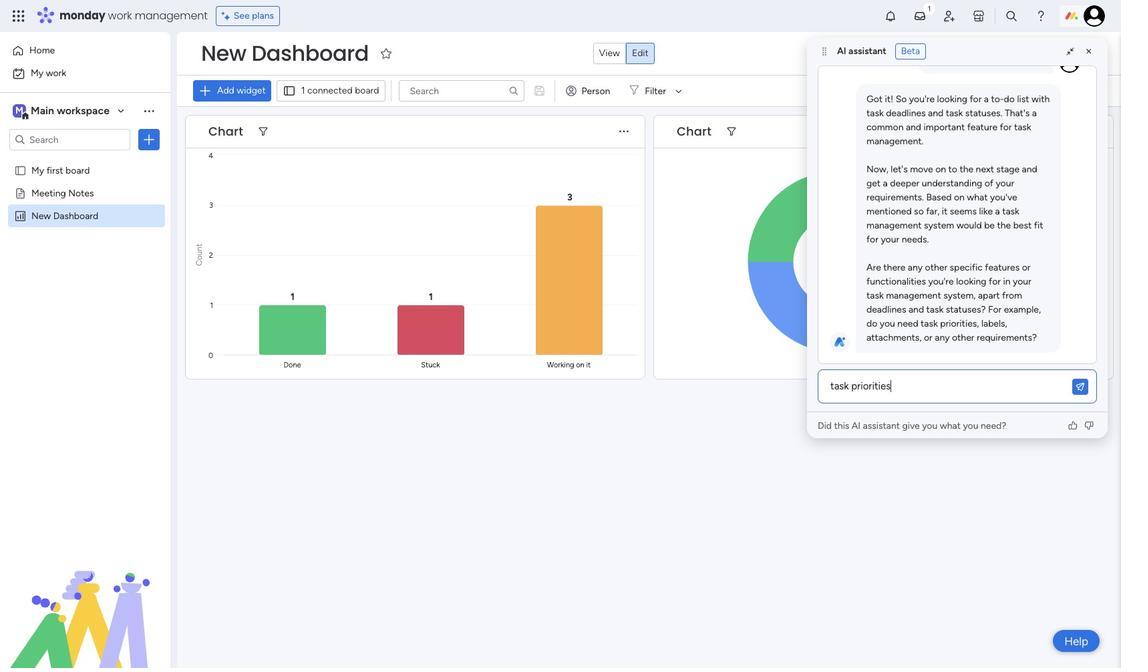 Task type: describe. For each thing, give the bounding box(es) containing it.
in
[[1003, 276, 1011, 287]]

board for 1 connected board
[[355, 85, 379, 96]]

management inside 'are there any other specific features or functionalities you're looking for in your task management system, apart from deadlines and task statuses? for example, do you need task priorities, labels, attachments, or any other requirements?'
[[886, 290, 941, 301]]

my first board
[[31, 164, 90, 176]]

connected
[[307, 85, 353, 96]]

dashboard inside list box
[[53, 210, 98, 221]]

1 connected board button
[[276, 80, 385, 102]]

and up important
[[928, 108, 944, 119]]

to-
[[991, 94, 1004, 105]]

Search in workspace field
[[28, 132, 112, 147]]

task down system,
[[926, 304, 944, 315]]

0 vertical spatial or
[[1022, 262, 1031, 273]]

ai assistant
[[837, 45, 886, 57]]

1 vertical spatial ai
[[852, 420, 861, 431]]

my work link
[[8, 63, 162, 84]]

filter
[[645, 85, 666, 97]]

now, let's move on to the next stage and get a deeper understanding of your requirements. based on what you've mentioned so far, it seems like a task management system would be the best fit for your needs.
[[867, 164, 1043, 245]]

m
[[15, 105, 23, 116]]

new dashboard inside new dashboard banner
[[201, 38, 369, 68]]

management.
[[867, 136, 924, 147]]

next week : 2
[[1044, 275, 1098, 286]]

far,
[[926, 206, 940, 217]]

chart for 2nd more dots image from right
[[208, 123, 243, 140]]

are
[[867, 262, 881, 273]]

: for this week
[[1085, 251, 1087, 263]]

seems
[[950, 206, 977, 217]]

so
[[896, 94, 907, 105]]

see
[[234, 10, 250, 21]]

view
[[599, 47, 620, 59]]

assistant image
[[835, 337, 845, 347]]

meeting
[[31, 187, 66, 198]]

2
[[1093, 275, 1098, 286]]

display modes group
[[593, 43, 655, 64]]

workspace options image
[[142, 104, 156, 117]]

stage
[[996, 164, 1020, 175]]

statuses.
[[965, 108, 1003, 119]]

Filter dashboard by text search field
[[399, 80, 524, 102]]

and inside 'are there any other specific features or functionalities you're looking for in your task management system, apart from deadlines and task statuses? for example, do you need task priorities, labels, attachments, or any other requirements?'
[[909, 304, 924, 315]]

widget
[[237, 85, 266, 96]]

chart field for 2nd more dots image from right
[[205, 123, 247, 140]]

attachments,
[[867, 332, 922, 343]]

1
[[301, 85, 305, 96]]

add widget button
[[193, 80, 271, 102]]

my for my work
[[31, 67, 44, 79]]

new inside banner
[[201, 38, 246, 68]]

let's
[[891, 164, 908, 175]]

apart
[[978, 290, 1000, 301]]

deeper
[[890, 178, 920, 189]]

work for my
[[46, 67, 66, 79]]

invite members image
[[943, 9, 956, 23]]

give
[[902, 420, 920, 431]]

satisfied with the results image
[[1068, 420, 1078, 431]]

plans
[[252, 10, 274, 21]]

my work
[[31, 67, 66, 79]]

it
[[942, 206, 948, 217]]

main
[[31, 104, 54, 117]]

got it! so you're looking for a to-do list with task deadlines and task statuses. that's a common and important feature for task management.
[[867, 94, 1050, 147]]

you inside 'are there any other specific features or functionalities you're looking for in your task management system, apart from deadlines and task statuses? for example, do you need task priorities, labels, attachments, or any other requirements?'
[[880, 318, 895, 329]]

do inside 'are there any other specific features or functionalities you're looking for in your task management system, apart from deadlines and task statuses? for example, do you need task priorities, labels, attachments, or any other requirements?'
[[867, 318, 877, 329]]

1 vertical spatial any
[[935, 332, 950, 343]]

got
[[867, 94, 883, 105]]

like
[[979, 206, 993, 217]]

need
[[898, 318, 918, 329]]

week for this week
[[1063, 251, 1085, 263]]

a left to-
[[984, 94, 989, 105]]

system
[[924, 220, 954, 231]]

task right the need
[[921, 318, 938, 329]]

public board image
[[14, 186, 27, 199]]

to
[[948, 164, 957, 175]]

my for my first board
[[31, 164, 44, 176]]

monday marketplace image
[[972, 9, 985, 23]]

1 vertical spatial what
[[940, 420, 961, 431]]

labels,
[[981, 318, 1007, 329]]

home
[[29, 45, 55, 56]]

edit
[[632, 47, 649, 59]]

dashboard inside banner
[[252, 38, 369, 68]]

a right get
[[883, 178, 888, 189]]

1 image
[[923, 1, 935, 16]]

0 horizontal spatial new dashboard
[[31, 210, 98, 221]]

are there any other specific features or functionalities you're looking for in your task management system, apart from deadlines and task statuses? for example, do you need task priorities, labels, attachments, or any other requirements?
[[867, 262, 1041, 343]]

0 horizontal spatial or
[[924, 332, 933, 343]]

: for next week
[[1088, 275, 1090, 286]]

now,
[[867, 164, 889, 175]]

requirements?
[[977, 332, 1037, 343]]

chart for second more dots image from the left
[[677, 123, 712, 140]]

looking inside 'are there any other specific features or functionalities you're looking for in your task management system, apart from deadlines and task statuses? for example, do you need task priorities, labels, attachments, or any other requirements?'
[[956, 276, 987, 287]]

lottie animation element
[[0, 533, 170, 668]]

specific
[[950, 262, 983, 273]]

statuses?
[[946, 304, 986, 315]]

help image
[[1034, 9, 1048, 23]]

options image
[[142, 133, 156, 146]]

view button
[[593, 43, 626, 64]]

main workspace
[[31, 104, 110, 117]]

task down that's
[[1014, 122, 1031, 133]]

a down with
[[1032, 108, 1037, 119]]

filter button
[[624, 80, 687, 102]]

arrow down image
[[671, 83, 687, 99]]

see plans button
[[216, 6, 280, 26]]

1 more dots image from the left
[[619, 127, 629, 137]]

for
[[988, 304, 1002, 315]]

person button
[[560, 80, 618, 102]]

this week : 6
[[1044, 251, 1095, 263]]

it!
[[885, 94, 893, 105]]

home option
[[8, 40, 162, 61]]

and inside now, let's move on to the next stage and get a deeper understanding of your requirements. based on what you've mentioned so far, it seems like a task management system would be the best fit for your needs.
[[1022, 164, 1037, 175]]

0 vertical spatial assistant
[[849, 45, 886, 57]]

select product image
[[12, 9, 25, 23]]

from
[[1002, 290, 1022, 301]]

needs.
[[902, 234, 929, 245]]

list
[[1017, 94, 1029, 105]]

so
[[914, 206, 924, 217]]

best
[[1013, 220, 1032, 231]]

0 vertical spatial management
[[135, 8, 208, 23]]

help button
[[1053, 630, 1100, 652]]

example,
[[1004, 304, 1041, 315]]

that's
[[1005, 108, 1030, 119]]

features
[[985, 262, 1020, 273]]

important
[[924, 122, 965, 133]]

2 more dots image from the left
[[1088, 127, 1097, 137]]

ai assistant image
[[818, 45, 831, 58]]

unsatisfied with the results image
[[1084, 420, 1094, 431]]



Task type: vqa. For each thing, say whether or not it's contained in the screenshot.
Column
no



Task type: locate. For each thing, give the bounding box(es) containing it.
need?
[[981, 420, 1006, 431]]

and up the need
[[909, 304, 924, 315]]

you're
[[909, 94, 935, 105], [928, 276, 954, 287]]

send image
[[1075, 382, 1086, 392]]

0 horizontal spatial you
[[880, 318, 895, 329]]

work inside my work option
[[46, 67, 66, 79]]

0 vertical spatial :
[[1085, 251, 1087, 263]]

1 vertical spatial assistant
[[863, 420, 900, 431]]

for up statuses.
[[970, 94, 982, 105]]

assistant down notifications icon
[[849, 45, 886, 57]]

2 horizontal spatial you
[[963, 420, 979, 431]]

do
[[1004, 94, 1015, 105], [867, 318, 877, 329]]

1 chart field from the left
[[205, 123, 247, 140]]

board
[[355, 85, 379, 96], [66, 164, 90, 176]]

1 vertical spatial week
[[1067, 275, 1088, 286]]

0 vertical spatial dashboard
[[252, 38, 369, 68]]

first
[[47, 164, 63, 176]]

do inside the got it! so you're looking for a to-do list with task deadlines and task statuses. that's a common and important feature for task management.
[[1004, 94, 1015, 105]]

None search field
[[399, 80, 524, 102]]

1 vertical spatial looking
[[956, 276, 987, 287]]

requirements.
[[867, 192, 924, 203]]

with
[[1032, 94, 1050, 105]]

there
[[883, 262, 906, 273]]

work down home
[[46, 67, 66, 79]]

monday work management
[[59, 8, 208, 23]]

looking up important
[[937, 94, 967, 105]]

chart field for second more dots image from the left
[[673, 123, 715, 140]]

public board image
[[14, 164, 27, 176]]

for
[[970, 94, 982, 105], [1000, 122, 1012, 133], [867, 234, 879, 245], [989, 276, 1001, 287]]

1 vertical spatial do
[[867, 318, 877, 329]]

0 horizontal spatial the
[[960, 164, 974, 175]]

0 vertical spatial deadlines
[[886, 108, 926, 119]]

your inside 'are there any other specific features or functionalities you're looking for in your task management system, apart from deadlines and task statuses? for example, do you need task priorities, labels, attachments, or any other requirements?'
[[1013, 276, 1031, 287]]

task up important
[[946, 108, 963, 119]]

1 horizontal spatial any
[[935, 332, 950, 343]]

see plans
[[234, 10, 274, 21]]

0 horizontal spatial chart
[[208, 123, 243, 140]]

0 horizontal spatial dashboard
[[53, 210, 98, 221]]

task
[[867, 108, 884, 119], [946, 108, 963, 119], [1014, 122, 1031, 133], [1002, 206, 1020, 217], [867, 290, 884, 301], [926, 304, 944, 315], [921, 318, 938, 329]]

workspace
[[57, 104, 110, 117]]

kendall parks image
[[1084, 5, 1105, 27]]

this
[[834, 420, 849, 431]]

1 vertical spatial :
[[1088, 275, 1090, 286]]

1 horizontal spatial or
[[1022, 262, 1031, 273]]

0 horizontal spatial on
[[936, 164, 946, 175]]

what down write your answers text box
[[940, 420, 961, 431]]

0 vertical spatial any
[[908, 262, 923, 273]]

a right like
[[995, 206, 1000, 217]]

system,
[[943, 290, 976, 301]]

1 horizontal spatial the
[[997, 220, 1011, 231]]

would
[[957, 220, 982, 231]]

fit
[[1034, 220, 1043, 231]]

1 horizontal spatial you
[[922, 420, 938, 431]]

or right attachments,
[[924, 332, 933, 343]]

1 connected board
[[301, 85, 379, 96]]

do left list
[[1004, 94, 1015, 105]]

next
[[1044, 275, 1064, 286]]

1 horizontal spatial dashboard
[[252, 38, 369, 68]]

0 vertical spatial what
[[967, 192, 988, 203]]

0 vertical spatial ai
[[837, 45, 846, 57]]

task down got
[[867, 108, 884, 119]]

chart down arrow down "icon"
[[677, 123, 712, 140]]

you're inside 'are there any other specific features or functionalities you're looking for in your task management system, apart from deadlines and task statuses? for example, do you need task priorities, labels, attachments, or any other requirements?'
[[928, 276, 954, 287]]

0 horizontal spatial ai
[[837, 45, 846, 57]]

looking inside the got it! so you're looking for a to-do list with task deadlines and task statuses. that's a common and important feature for task management.
[[937, 94, 967, 105]]

workspace selection element
[[13, 103, 112, 120]]

0 horizontal spatial more dots image
[[619, 127, 629, 137]]

new dashboard banner
[[177, 32, 1121, 107]]

ai right ai assistant image
[[837, 45, 846, 57]]

1 horizontal spatial on
[[954, 192, 965, 203]]

monday
[[59, 8, 105, 23]]

you're up system,
[[928, 276, 954, 287]]

2 chart from the left
[[677, 123, 712, 140]]

chart field down arrow down "icon"
[[673, 123, 715, 140]]

understanding
[[922, 178, 982, 189]]

on left to
[[936, 164, 946, 175]]

looking down "specific"
[[956, 276, 987, 287]]

Chart field
[[205, 123, 247, 140], [673, 123, 715, 140]]

what
[[967, 192, 988, 203], [940, 420, 961, 431]]

what inside now, let's move on to the next stage and get a deeper understanding of your requirements. based on what you've mentioned so far, it seems like a task management system would be the best fit for your needs.
[[967, 192, 988, 203]]

any right there
[[908, 262, 923, 273]]

public dashboard image
[[14, 209, 27, 222]]

1 vertical spatial or
[[924, 332, 933, 343]]

0 vertical spatial board
[[355, 85, 379, 96]]

0 vertical spatial week
[[1063, 251, 1085, 263]]

search image
[[508, 86, 519, 96]]

1 horizontal spatial board
[[355, 85, 379, 96]]

do up attachments,
[[867, 318, 877, 329]]

1 vertical spatial on
[[954, 192, 965, 203]]

1 horizontal spatial chart
[[677, 123, 712, 140]]

next
[[976, 164, 994, 175]]

1 vertical spatial you're
[[928, 276, 954, 287]]

for inside 'are there any other specific features or functionalities you're looking for in your task management system, apart from deadlines and task statuses? for example, do you need task priorities, labels, attachments, or any other requirements?'
[[989, 276, 1001, 287]]

work right monday
[[108, 8, 132, 23]]

lottie animation image
[[0, 533, 170, 668]]

1 vertical spatial my
[[31, 164, 44, 176]]

you're inside the got it! so you're looking for a to-do list with task deadlines and task statuses. that's a common and important feature for task management.
[[909, 94, 935, 105]]

and up management.
[[906, 122, 921, 133]]

of
[[985, 178, 993, 189]]

1 horizontal spatial more dots image
[[1088, 127, 1097, 137]]

you left need?
[[963, 420, 979, 431]]

New Dashboard field
[[198, 38, 372, 68]]

0 horizontal spatial any
[[908, 262, 923, 273]]

list box
[[0, 156, 170, 407]]

did
[[818, 420, 832, 431]]

0 vertical spatial you're
[[909, 94, 935, 105]]

week left 6
[[1063, 251, 1085, 263]]

1 horizontal spatial chart field
[[673, 123, 715, 140]]

management inside now, let's move on to the next stage and get a deeper understanding of your requirements. based on what you've mentioned so far, it seems like a task management system would be the best fit for your needs.
[[867, 220, 922, 231]]

settings image
[[1089, 84, 1102, 97]]

for inside now, let's move on to the next stage and get a deeper understanding of your requirements. based on what you've mentioned so far, it seems like a task management system would be the best fit for your needs.
[[867, 234, 879, 245]]

1 horizontal spatial other
[[952, 332, 975, 343]]

task down you've
[[1002, 206, 1020, 217]]

or right features
[[1022, 262, 1031, 273]]

edit button
[[626, 43, 655, 64]]

week left 2
[[1067, 275, 1088, 286]]

0 horizontal spatial board
[[66, 164, 90, 176]]

1 vertical spatial work
[[46, 67, 66, 79]]

be
[[984, 220, 995, 231]]

1 vertical spatial new dashboard
[[31, 210, 98, 221]]

1 horizontal spatial do
[[1004, 94, 1015, 105]]

0 vertical spatial new dashboard
[[201, 38, 369, 68]]

your right in
[[1013, 276, 1031, 287]]

0 horizontal spatial new
[[31, 210, 51, 221]]

deadlines
[[886, 108, 926, 119], [867, 304, 906, 315]]

1 horizontal spatial new dashboard
[[201, 38, 369, 68]]

you up attachments,
[[880, 318, 895, 329]]

other down priorities,
[[952, 332, 975, 343]]

: left 6
[[1085, 251, 1087, 263]]

1 vertical spatial other
[[952, 332, 975, 343]]

0 horizontal spatial do
[[867, 318, 877, 329]]

chart down the add
[[208, 123, 243, 140]]

1 horizontal spatial work
[[108, 8, 132, 23]]

beta
[[901, 45, 920, 57]]

1 vertical spatial new
[[31, 210, 51, 221]]

board right first
[[66, 164, 90, 176]]

task down functionalities at the right of page
[[867, 290, 884, 301]]

list box containing my first board
[[0, 156, 170, 407]]

week for next week
[[1067, 275, 1088, 286]]

add to favorites image
[[380, 46, 393, 60]]

2 vertical spatial management
[[886, 290, 941, 301]]

0 vertical spatial looking
[[937, 94, 967, 105]]

new right public dashboard image
[[31, 210, 51, 221]]

1 vertical spatial your
[[881, 234, 900, 245]]

0 horizontal spatial :
[[1085, 251, 1087, 263]]

mentioned
[[867, 206, 912, 217]]

deadlines down so
[[886, 108, 926, 119]]

0 vertical spatial my
[[31, 67, 44, 79]]

your
[[996, 178, 1014, 189], [881, 234, 900, 245], [1013, 276, 1031, 287]]

my inside my work option
[[31, 67, 44, 79]]

get
[[867, 178, 881, 189]]

move
[[910, 164, 933, 175]]

deadlines up the need
[[867, 304, 906, 315]]

functionalities
[[867, 276, 926, 287]]

task inside now, let's move on to the next stage and get a deeper understanding of your requirements. based on what you've mentioned so far, it seems like a task management system would be the best fit for your needs.
[[1002, 206, 1020, 217]]

0 horizontal spatial what
[[940, 420, 961, 431]]

on up seems
[[954, 192, 965, 203]]

based
[[926, 192, 952, 203]]

dashboard up "1"
[[252, 38, 369, 68]]

week
[[1063, 251, 1085, 263], [1067, 275, 1088, 286]]

and right stage at the right
[[1022, 164, 1037, 175]]

dashboard down notes
[[53, 210, 98, 221]]

update feed image
[[913, 9, 927, 23]]

any down priorities,
[[935, 332, 950, 343]]

your left needs.
[[881, 234, 900, 245]]

new dashboard up "1"
[[201, 38, 369, 68]]

did this ai assistant give you what you need?
[[818, 420, 1006, 431]]

my down home
[[31, 67, 44, 79]]

2 vertical spatial your
[[1013, 276, 1031, 287]]

0 horizontal spatial other
[[925, 262, 948, 273]]

assistant
[[849, 45, 886, 57], [863, 420, 900, 431]]

other
[[925, 262, 948, 273], [952, 332, 975, 343]]

other left "specific"
[[925, 262, 948, 273]]

new inside list box
[[31, 210, 51, 221]]

0 vertical spatial on
[[936, 164, 946, 175]]

management
[[135, 8, 208, 23], [867, 220, 922, 231], [886, 290, 941, 301]]

for down that's
[[1000, 122, 1012, 133]]

new dashboard
[[201, 38, 369, 68], [31, 210, 98, 221]]

my work option
[[8, 63, 162, 84]]

0 vertical spatial other
[[925, 262, 948, 273]]

1 horizontal spatial new
[[201, 38, 246, 68]]

deadlines inside the got it! so you're looking for a to-do list with task deadlines and task statuses. that's a common and important feature for task management.
[[886, 108, 926, 119]]

notifications image
[[884, 9, 897, 23]]

0 vertical spatial the
[[960, 164, 974, 175]]

my left first
[[31, 164, 44, 176]]

1 chart from the left
[[208, 123, 243, 140]]

work for monday
[[108, 8, 132, 23]]

0 horizontal spatial work
[[46, 67, 66, 79]]

1 vertical spatial dashboard
[[53, 210, 98, 221]]

1 vertical spatial management
[[867, 220, 922, 231]]

new dashboard down meeting notes
[[31, 210, 98, 221]]

help
[[1064, 634, 1088, 648]]

option
[[0, 158, 170, 161]]

1 horizontal spatial ai
[[852, 420, 861, 431]]

2 chart field from the left
[[673, 123, 715, 140]]

feature
[[967, 122, 998, 133]]

board inside popup button
[[355, 85, 379, 96]]

you've
[[990, 192, 1017, 203]]

the right to
[[960, 164, 974, 175]]

notes
[[68, 187, 94, 198]]

more dots image
[[619, 127, 629, 137], [1088, 127, 1097, 137]]

workspace image
[[13, 104, 26, 118]]

add widget
[[217, 85, 266, 96]]

board inside list box
[[66, 164, 90, 176]]

1 vertical spatial the
[[997, 220, 1011, 231]]

more dots image down filter popup button on the right top of the page
[[619, 127, 629, 137]]

the right be
[[997, 220, 1011, 231]]

and
[[928, 108, 944, 119], [906, 122, 921, 133], [1022, 164, 1037, 175], [909, 304, 924, 315]]

the
[[960, 164, 974, 175], [997, 220, 1011, 231]]

looking
[[937, 94, 967, 105], [956, 276, 987, 287]]

0 horizontal spatial chart field
[[205, 123, 247, 140]]

0 vertical spatial new
[[201, 38, 246, 68]]

you're right so
[[909, 94, 935, 105]]

home link
[[8, 40, 162, 61]]

search everything image
[[1005, 9, 1018, 23]]

0 vertical spatial do
[[1004, 94, 1015, 105]]

1 vertical spatial deadlines
[[867, 304, 906, 315]]

0 vertical spatial your
[[996, 178, 1014, 189]]

deadlines inside 'are there any other specific features or functionalities you're looking for in your task management system, apart from deadlines and task statuses? for example, do you need task priorities, labels, attachments, or any other requirements?'
[[867, 304, 906, 315]]

chart field down the add
[[205, 123, 247, 140]]

board right connected
[[355, 85, 379, 96]]

board for my first board
[[66, 164, 90, 176]]

my inside list box
[[31, 164, 44, 176]]

add
[[217, 85, 234, 96]]

meeting notes
[[31, 187, 94, 198]]

for left in
[[989, 276, 1001, 287]]

what up like
[[967, 192, 988, 203]]

Write your answers text field
[[826, 378, 1072, 395]]

1 vertical spatial board
[[66, 164, 90, 176]]

you right give
[[922, 420, 938, 431]]

your up you've
[[996, 178, 1014, 189]]

1 horizontal spatial what
[[967, 192, 988, 203]]

common
[[867, 122, 904, 133]]

person
[[582, 85, 610, 97]]

6
[[1089, 251, 1095, 263]]

1 horizontal spatial :
[[1088, 275, 1090, 286]]

: left 2
[[1088, 275, 1090, 286]]

priorities,
[[940, 318, 979, 329]]

for up are
[[867, 234, 879, 245]]

0 vertical spatial work
[[108, 8, 132, 23]]

chart
[[208, 123, 243, 140], [677, 123, 712, 140]]

ai right this
[[852, 420, 861, 431]]

ai
[[837, 45, 846, 57], [852, 420, 861, 431]]

:
[[1085, 251, 1087, 263], [1088, 275, 1090, 286]]

new up the add
[[201, 38, 246, 68]]

assistant left give
[[863, 420, 900, 431]]

more dots image down settings icon
[[1088, 127, 1097, 137]]



